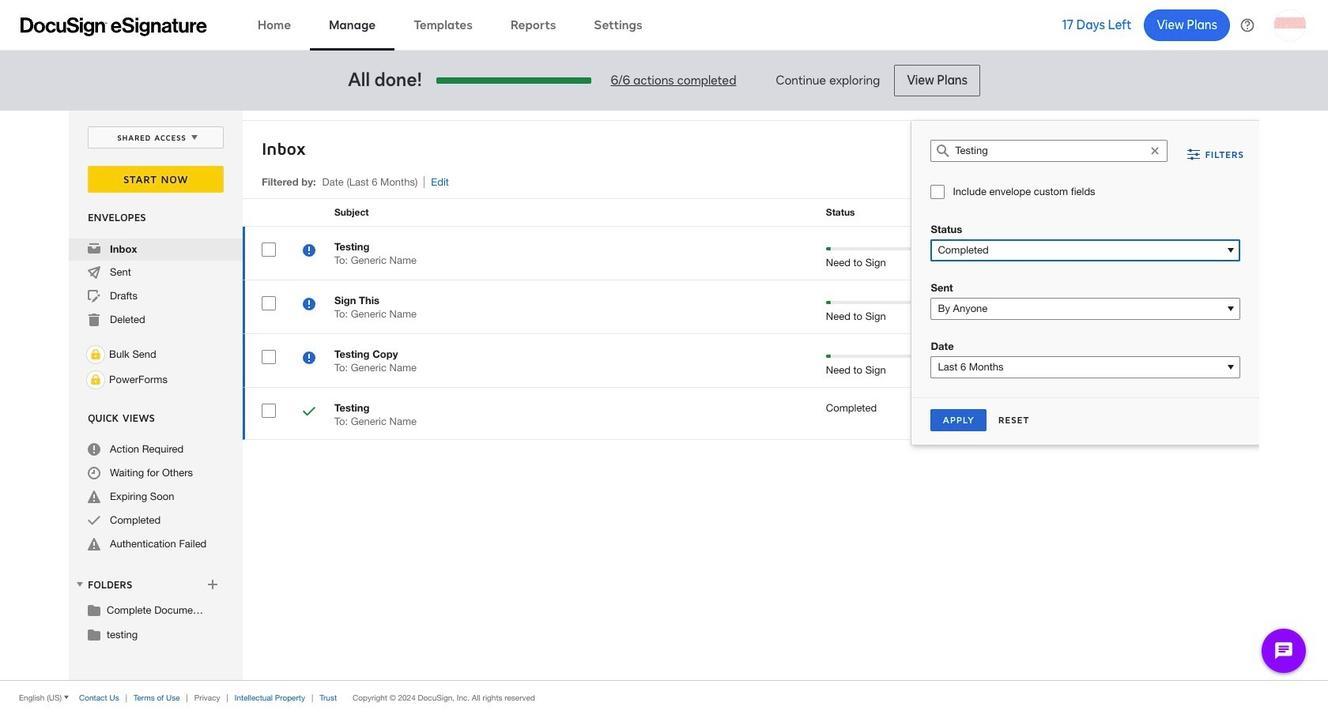 Task type: locate. For each thing, give the bounding box(es) containing it.
need to sign image up completed image
[[303, 352, 315, 367]]

2 need to sign image from the top
[[303, 352, 315, 367]]

your uploaded profile image image
[[1275, 9, 1306, 41]]

more info region
[[0, 681, 1328, 715]]

docusign esignature image
[[21, 17, 207, 36]]

lock image
[[86, 346, 105, 364]]

1 vertical spatial need to sign image
[[303, 352, 315, 367]]

need to sign image
[[303, 298, 315, 313], [303, 352, 315, 367]]

2 folder image from the top
[[88, 629, 100, 641]]

need to sign image down need to sign image
[[303, 298, 315, 313]]

folder image
[[88, 604, 100, 617], [88, 629, 100, 641]]

completed image
[[303, 406, 315, 421]]

action required image
[[88, 444, 100, 456]]

0 vertical spatial folder image
[[88, 604, 100, 617]]

draft image
[[88, 290, 100, 303]]

view folders image
[[74, 579, 86, 591]]

0 vertical spatial need to sign image
[[303, 298, 315, 313]]

lock image
[[86, 371, 105, 390]]

secondary navigation region
[[69, 111, 1263, 681]]

clock image
[[88, 467, 100, 480]]

1 vertical spatial folder image
[[88, 629, 100, 641]]

alert image
[[88, 491, 100, 504]]

completed image
[[88, 515, 100, 527]]

inbox image
[[88, 243, 100, 255]]



Task type: describe. For each thing, give the bounding box(es) containing it.
trash image
[[88, 314, 100, 327]]

alert image
[[88, 538, 100, 551]]

Search Inbox and Folders text field
[[955, 141, 1144, 161]]

1 folder image from the top
[[88, 604, 100, 617]]

1 need to sign image from the top
[[303, 298, 315, 313]]

need to sign image
[[303, 244, 315, 259]]

sent image
[[88, 266, 100, 279]]



Task type: vqa. For each thing, say whether or not it's contained in the screenshot.
the bottommost Draft icon
no



